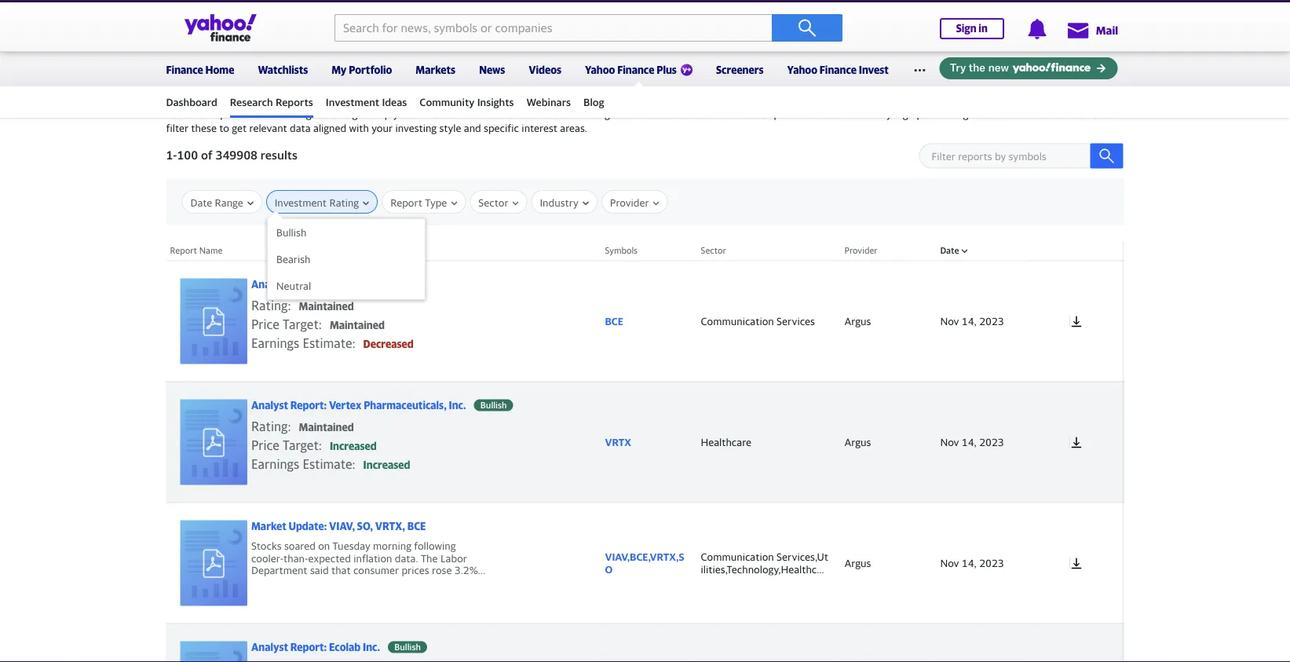 Task type: vqa. For each thing, say whether or not it's contained in the screenshot.
The Date Range button on the top of page
yes



Task type: locate. For each thing, give the bounding box(es) containing it.
market update: viav, so, vrtx, bce
[[251, 520, 426, 532]]

date for date
[[941, 245, 959, 256]]

0 vertical spatial communication
[[701, 315, 774, 327]]

0 vertical spatial estimate:
[[303, 336, 355, 351]]

0 vertical spatial bullish
[[276, 226, 307, 238]]

rating down neutral at the left
[[251, 298, 288, 313]]

communication inside communication services,ut ilities,technology,healthcar e
[[701, 551, 774, 563]]

Filter reports by symbols text field
[[919, 143, 1116, 168]]

argus for communication services,ut ilities,technology,healthcar e
[[845, 557, 871, 569]]

insights
[[477, 96, 514, 108]]

0 vertical spatial 14,
[[962, 315, 977, 327]]

investment rating button
[[275, 191, 369, 214]]

2 nov from the top
[[941, 436, 959, 448]]

2 earnings from the top
[[251, 457, 299, 472]]

webinars
[[527, 96, 571, 108]]

can
[[1075, 108, 1091, 120]]

: down neutral at the left
[[288, 298, 291, 313]]

nov for increased
[[941, 436, 959, 448]]

2 horizontal spatial bce
[[605, 315, 624, 327]]

estimate: down vertex
[[303, 457, 355, 472]]

1 vertical spatial target:
[[283, 438, 322, 453]]

maintained up decreased
[[330, 319, 385, 331]]

2 target: from the top
[[283, 438, 322, 453]]

1 vertical spatial estimate:
[[303, 457, 355, 472]]

yahoo up performance
[[788, 64, 818, 76]]

argus
[[342, 108, 368, 120], [845, 315, 871, 327], [845, 436, 871, 448], [845, 557, 871, 569]]

earnings inside the rating : maintained price target: increased earnings estimate: increased
[[251, 457, 299, 472]]

mail link
[[1066, 16, 1119, 44]]

leverage
[[574, 108, 616, 120]]

3 nov from the top
[[941, 557, 959, 569]]

2 finance from the left
[[618, 64, 655, 76]]

industry button
[[540, 191, 589, 214]]

0 vertical spatial and
[[836, 108, 854, 120]]

1 vertical spatial rating
[[251, 419, 288, 434]]

1 horizontal spatial these
[[618, 108, 644, 120]]

news link
[[479, 53, 505, 83]]

bce right vrtx,
[[407, 520, 426, 532]]

1 vertical spatial search image
[[1099, 148, 1115, 164]]

communication services
[[701, 315, 815, 327]]

bce down symbols
[[605, 315, 624, 327]]

2 provider element from the top
[[837, 382, 933, 503]]

decisions.
[[527, 108, 572, 120]]

date inside date range button
[[190, 196, 212, 209]]

reports up the from
[[230, 83, 283, 100]]

2 estimate: from the top
[[303, 457, 355, 472]]

1 yahoo from the left
[[585, 64, 615, 76]]

investment left the ideas.
[[971, 108, 1023, 120]]

1 vertical spatial 2023
[[980, 436, 1004, 448]]

industry
[[540, 196, 579, 209]]

2 : from the top
[[288, 419, 291, 434]]

: inside the rating : maintained price target: increased earnings estimate: increased
[[288, 419, 291, 434]]

research down finance home
[[166, 83, 227, 100]]

crude oil
[[783, 13, 826, 25]]

2 vertical spatial report:
[[290, 641, 327, 653]]

0 horizontal spatial investment
[[275, 196, 327, 209]]

communication left services
[[701, 315, 774, 327]]

date element
[[933, 624, 1029, 662]]

earnings
[[251, 336, 299, 351], [251, 457, 299, 472]]

2 analyst from the top
[[251, 399, 288, 411]]

research
[[166, 83, 227, 100], [230, 96, 273, 108], [166, 108, 208, 120]]

0 vertical spatial these
[[618, 108, 644, 120]]

0 horizontal spatial date
[[190, 196, 212, 209]]

0 horizontal spatial search image
[[798, 18, 817, 37]]

1 vertical spatial analyst
[[251, 399, 288, 411]]

investment
[[472, 108, 524, 120], [971, 108, 1023, 120], [275, 196, 327, 209]]

2 horizontal spatial bullish
[[481, 400, 507, 410]]

in
[[979, 22, 988, 35]]

analyst right analyst report: ecolab inc. image
[[251, 641, 288, 653]]

decreased
[[363, 338, 414, 350]]

russell 2000
[[629, 13, 689, 25]]

rating
[[251, 298, 288, 313], [251, 419, 288, 434]]

0 vertical spatial date
[[190, 196, 212, 209]]

these right filter
[[191, 122, 217, 134]]

0 vertical spatial :
[[288, 298, 291, 313]]

research reports up the from
[[230, 96, 313, 108]]

try the new yahoo finance image
[[940, 57, 1118, 79]]

2 yahoo from the left
[[788, 64, 818, 76]]

0 horizontal spatial bce
[[329, 278, 348, 290]]

1 report: from the top
[[290, 278, 327, 290]]

0 vertical spatial to
[[646, 108, 656, 120]]

1 vertical spatial bullish
[[481, 400, 507, 410]]

1 communication from the top
[[701, 315, 774, 327]]

dashboard
[[166, 96, 217, 108]]

0 horizontal spatial yahoo
[[585, 64, 615, 76]]

market
[[251, 520, 286, 532]]

price
[[251, 317, 280, 332], [251, 438, 280, 453]]

vrtx link
[[605, 436, 685, 448]]

earnings up market
[[251, 457, 299, 472]]

bearish
[[276, 253, 311, 265]]

:
[[288, 298, 291, 313], [288, 419, 291, 434]]

o
[[605, 563, 613, 575]]

rating inside analyst report: bce inc rating : maintained price target: maintained earnings estimate: decreased
[[251, 298, 288, 313]]

style
[[439, 122, 461, 134]]

to down the reports
[[219, 122, 229, 134]]

2 2023 from the top
[[980, 436, 1004, 448]]

and left identify
[[836, 108, 854, 120]]

0 vertical spatial bce
[[329, 278, 348, 290]]

yahoo up blog link at the top left of page
[[585, 64, 615, 76]]

0 horizontal spatial bullish
[[276, 226, 307, 238]]

nasdaq
[[474, 13, 510, 25]]

target: inside the rating : maintained price target: increased earnings estimate: increased
[[283, 438, 322, 453]]

report: down bearish at the left
[[290, 278, 327, 290]]

and right style
[[464, 122, 481, 134]]

bce link
[[605, 315, 685, 327]]

2 vertical spatial nov 14, 2023
[[941, 557, 1004, 569]]

previous image
[[1085, 22, 1109, 46]]

0 vertical spatial nov 14, 2023
[[941, 315, 1004, 327]]

Search for news, symbols or companies text field
[[335, 14, 772, 42]]

1 vertical spatial nov 14, 2023
[[941, 436, 1004, 448]]

bullish for analyst report: ecolab inc.
[[394, 642, 421, 652]]

increased up vrtx,
[[363, 459, 410, 471]]

2 vertical spatial 14,
[[962, 557, 977, 569]]

areas.
[[560, 122, 588, 134]]

you
[[393, 108, 410, 120]]

provider button
[[610, 191, 659, 214]]

report: for inc.
[[290, 399, 327, 411]]

report: inside analyst report: bce inc rating : maintained price target: maintained earnings estimate: decreased
[[290, 278, 327, 290]]

1 horizontal spatial bullish
[[394, 642, 421, 652]]

1 horizontal spatial to
[[646, 108, 656, 120]]

0 vertical spatial nov
[[941, 315, 959, 327]]

2 nov 14, 2023 from the top
[[941, 436, 1004, 448]]

0 vertical spatial rating
[[251, 298, 288, 313]]

1 price from the top
[[251, 317, 280, 332]]

0 vertical spatial analyst
[[251, 278, 288, 290]]

get
[[232, 122, 247, 134]]

price down neutral at the left
[[251, 317, 280, 332]]

0 vertical spatial earnings
[[251, 336, 299, 351]]

: down analyst report: vertex pharmaceuticals, inc.
[[288, 419, 291, 434]]

communication up ilities,technology,healthcar
[[701, 551, 774, 563]]

2 vertical spatial bullish
[[394, 642, 421, 652]]

notifications image
[[1027, 19, 1048, 39]]

maintained down vertex
[[299, 421, 354, 433]]

1 vertical spatial bce
[[605, 315, 624, 327]]

community
[[420, 96, 475, 108]]

bce left inc
[[329, 278, 348, 290]]

2 vertical spatial bce
[[407, 520, 426, 532]]

provider element for communication services
[[837, 261, 933, 382]]

blog
[[584, 96, 604, 108]]

inc. right pharmaceuticals,
[[449, 399, 466, 411]]

2 vertical spatial analyst
[[251, 641, 288, 653]]

1 vertical spatial inc.
[[363, 641, 380, 653]]

2023 for target:
[[980, 315, 1004, 327]]

0 horizontal spatial inc.
[[363, 641, 380, 653]]

1 : from the top
[[288, 298, 291, 313]]

reports
[[230, 83, 283, 100], [276, 96, 313, 108]]

3 analyst from the top
[[251, 641, 288, 653]]

maintained
[[299, 300, 354, 312], [330, 319, 385, 331], [299, 421, 354, 433]]

2 rating from the top
[[251, 419, 288, 434]]

report: left vertex
[[290, 399, 327, 411]]

finance left invest
[[820, 64, 857, 76]]

premium yahoo finance logo image
[[681, 64, 693, 76]]

watchlists
[[258, 64, 308, 76]]

sector
[[701, 245, 726, 256]]

3 finance from the left
[[820, 64, 857, 76]]

2 14, from the top
[[962, 436, 977, 448]]

report:
[[290, 278, 327, 290], [290, 399, 327, 411], [290, 641, 327, 653]]

search image up yahoo finance invest link on the right top of page
[[798, 18, 817, 37]]

understand
[[659, 108, 712, 120]]

to left "understand"
[[646, 108, 656, 120]]

services,ut
[[777, 551, 829, 563]]

: inside analyst report: bce inc rating : maintained price target: maintained earnings estimate: decreased
[[288, 298, 291, 313]]

1 vertical spatial :
[[288, 419, 291, 434]]

research down dashboard
[[166, 108, 208, 120]]

bce inside market update: viav, so, vrtx, bce 'button'
[[407, 520, 426, 532]]

navigation
[[0, 49, 1291, 118]]

report
[[170, 245, 197, 256]]

earnings down neutral at the left
[[251, 336, 299, 351]]

1 target: from the top
[[283, 317, 322, 332]]

gold link
[[937, 13, 959, 25]]

1 vertical spatial to
[[219, 122, 229, 134]]

maintained down neutral button
[[299, 300, 354, 312]]

argus inside "research reports from morningstar & argus help you make better investment decisions. leverage these to understand future stock performance and identify high performing investment ideas. you can also filter these to get relevant data aligned with your investing style and specific interest areas."
[[342, 108, 368, 120]]

search image
[[798, 18, 817, 37], [1099, 148, 1115, 164]]

research inside "research reports from morningstar & argus help you make better investment decisions. leverage these to understand future stock performance and identify high performing investment ideas. you can also filter these to get relevant data aligned with your investing style and specific interest areas."
[[166, 108, 208, 120]]

0 horizontal spatial these
[[191, 122, 217, 134]]

349908
[[216, 148, 258, 162]]

2 communication from the top
[[701, 551, 774, 563]]

2 price from the top
[[251, 438, 280, 453]]

investment down insights
[[472, 108, 524, 120]]

viav,bce,vrtx,s o link
[[605, 551, 685, 575]]

analyst
[[251, 278, 288, 290], [251, 399, 288, 411], [251, 641, 288, 653]]

analyst report: ecolab inc.
[[251, 641, 380, 653]]

2 report: from the top
[[290, 399, 327, 411]]

1 provider element from the top
[[837, 261, 933, 382]]

these
[[618, 108, 644, 120], [191, 122, 217, 134]]

your
[[372, 122, 393, 134]]

2 vertical spatial nov
[[941, 557, 959, 569]]

s&p
[[166, 13, 185, 25]]

1 horizontal spatial finance
[[618, 64, 655, 76]]

1 horizontal spatial yahoo
[[788, 64, 818, 76]]

neutral button
[[268, 273, 425, 299]]

price right analyst report: vertex pharmaceuticals, inc. image
[[251, 438, 280, 453]]

search image down also
[[1099, 148, 1115, 164]]

finance up dashboard
[[166, 64, 203, 76]]

analyst for inc.
[[251, 399, 288, 411]]

1 vertical spatial earnings
[[251, 457, 299, 472]]

1 rating from the top
[[251, 298, 288, 313]]

s&p 500
[[166, 13, 206, 25]]

1 vertical spatial maintained
[[330, 319, 385, 331]]

ideas.
[[1026, 108, 1053, 120]]

navigation containing finance home
[[0, 49, 1291, 118]]

1 vertical spatial 14,
[[962, 436, 977, 448]]

increased down analyst report: vertex pharmaceuticals, inc.
[[330, 440, 377, 452]]

1 vertical spatial communication
[[701, 551, 774, 563]]

2 vertical spatial 2023
[[980, 557, 1004, 569]]

ecolab
[[329, 641, 361, 653]]

provider element
[[837, 261, 933, 382], [837, 382, 933, 503], [837, 503, 933, 624], [837, 624, 933, 662]]

investment inside investment rating button
[[275, 196, 327, 209]]

reports up morningstar
[[276, 96, 313, 108]]

analyst right analyst report: vertex pharmaceuticals, inc. image
[[251, 399, 288, 411]]

100
[[177, 148, 198, 162]]

neutral
[[276, 280, 311, 292]]

&
[[332, 108, 339, 120]]

estimate: left decreased
[[303, 336, 355, 351]]

crude oil link
[[783, 13, 826, 25]]

1 nov 14, 2023 from the top
[[941, 315, 1004, 327]]

analyst inside analyst report: bce inc rating : maintained price target: maintained earnings estimate: decreased
[[251, 278, 288, 290]]

1 nov from the top
[[941, 315, 959, 327]]

bce
[[329, 278, 348, 290], [605, 315, 624, 327], [407, 520, 426, 532]]

2023 for increased
[[980, 436, 1004, 448]]

rating inside the rating : maintained price target: increased earnings estimate: increased
[[251, 419, 288, 434]]

rating right analyst report: vertex pharmaceuticals, inc. image
[[251, 419, 288, 434]]

500
[[187, 13, 206, 25]]

analyst report: ecolab inc. image
[[180, 641, 248, 662]]

1 vertical spatial price
[[251, 438, 280, 453]]

1 horizontal spatial bce
[[407, 520, 426, 532]]

0 vertical spatial report:
[[290, 278, 327, 290]]

0 vertical spatial target:
[[283, 317, 322, 332]]

target: down neutral at the left
[[283, 317, 322, 332]]

0 horizontal spatial finance
[[166, 64, 203, 76]]

reports inside navigation
[[276, 96, 313, 108]]

investment ideas link
[[326, 89, 407, 115]]

investment left rating
[[275, 196, 327, 209]]

blog link
[[584, 89, 612, 115]]

1 horizontal spatial inc.
[[449, 399, 466, 411]]

1 2023 from the top
[[980, 315, 1004, 327]]

report: left ecolab
[[290, 641, 327, 653]]

0 horizontal spatial to
[[219, 122, 229, 134]]

date range button
[[190, 191, 254, 214]]

1 vertical spatial date
[[941, 245, 959, 256]]

0 horizontal spatial and
[[464, 122, 481, 134]]

inc. right ecolab
[[363, 641, 380, 653]]

better
[[440, 108, 469, 120]]

0 vertical spatial price
[[251, 317, 280, 332]]

these right blog link at the top left of page
[[618, 108, 644, 120]]

1 14, from the top
[[962, 315, 977, 327]]

bearish button
[[268, 246, 425, 273]]

2 vertical spatial maintained
[[299, 421, 354, 433]]

finance left the plus
[[618, 64, 655, 76]]

analyst down bearish at the left
[[251, 278, 288, 290]]

viav,bce,vrtx,s o
[[605, 551, 684, 575]]

1 vertical spatial nov
[[941, 436, 959, 448]]

0 vertical spatial 2023
[[980, 315, 1004, 327]]

3 provider element from the top
[[837, 503, 933, 624]]

2 horizontal spatial finance
[[820, 64, 857, 76]]

market update: viav, so, vrtx, bce image
[[180, 520, 248, 606]]

from
[[248, 108, 270, 120]]

1 estimate: from the top
[[303, 336, 355, 351]]

1 analyst from the top
[[251, 278, 288, 290]]

1 vertical spatial report:
[[290, 399, 327, 411]]

1 horizontal spatial date
[[941, 245, 959, 256]]

target: down analyst report: vertex pharmaceuticals, inc.
[[283, 438, 322, 453]]

2023
[[980, 315, 1004, 327], [980, 436, 1004, 448], [980, 557, 1004, 569]]

report type
[[391, 196, 447, 209]]

finance for yahoo finance plus
[[618, 64, 655, 76]]

estimate: inside analyst report: bce inc rating : maintained price target: maintained earnings estimate: decreased
[[303, 336, 355, 351]]

investment ideas
[[326, 96, 407, 108]]

crude
[[783, 13, 811, 25]]

sign in link
[[940, 18, 1004, 39]]

1 earnings from the top
[[251, 336, 299, 351]]

dow 30 link
[[320, 13, 356, 25]]



Task type: describe. For each thing, give the bounding box(es) containing it.
inc
[[350, 278, 365, 290]]

research up the from
[[230, 96, 273, 108]]

analyst for rating
[[251, 278, 288, 290]]

1 finance from the left
[[166, 64, 203, 76]]

communication for communication services
[[701, 315, 774, 327]]

community insights link
[[420, 89, 514, 115]]

yahoo finance plus link
[[585, 53, 693, 86]]

finance home
[[166, 64, 234, 76]]

finance for yahoo finance invest
[[820, 64, 857, 76]]

earnings inside analyst report: bce inc rating : maintained price target: maintained earnings estimate: decreased
[[251, 336, 299, 351]]

bullish for analyst report: vertex pharmaceuticals, inc.
[[481, 400, 507, 410]]

communication services,ut ilities,technology,healthcar e
[[701, 551, 829, 587]]

oil
[[813, 13, 826, 25]]

yahoo for yahoo finance invest
[[788, 64, 818, 76]]

markets
[[416, 64, 456, 76]]

yahoo finance invest link
[[788, 53, 889, 83]]

ilities,technology,healthcar
[[701, 563, 827, 575]]

nov for target:
[[941, 315, 959, 327]]

3 2023 from the top
[[980, 557, 1004, 569]]

date range
[[190, 196, 243, 209]]

plus
[[657, 64, 677, 76]]

nov 14, 2023 for target:
[[941, 315, 1004, 327]]

type
[[425, 196, 447, 209]]

investment
[[326, 96, 380, 108]]

viav,
[[329, 520, 355, 532]]

invest
[[859, 64, 889, 76]]

1 horizontal spatial investment
[[472, 108, 524, 120]]

also
[[1094, 108, 1112, 120]]

3 14, from the top
[[962, 557, 977, 569]]

yahoo finance plus
[[585, 64, 677, 76]]

bullish button
[[268, 219, 425, 246]]

1 vertical spatial increased
[[363, 459, 410, 471]]

morningstar
[[273, 108, 329, 120]]

0 vertical spatial search image
[[798, 18, 817, 37]]

webinars link
[[527, 89, 571, 115]]

screeners
[[716, 64, 764, 76]]

vrtx,
[[375, 520, 405, 532]]

symbols element
[[597, 624, 693, 662]]

gold
[[937, 13, 959, 25]]

relevant
[[249, 122, 287, 134]]

analyst report: bce inc rating : maintained price target: maintained earnings estimate: decreased
[[251, 278, 414, 351]]

specific
[[484, 122, 519, 134]]

provider element for healthcare
[[837, 382, 933, 503]]

watchlists link
[[258, 53, 308, 83]]

viav,bce,vrtx,s
[[605, 551, 684, 563]]

markets link
[[416, 53, 456, 83]]

4 provider element from the top
[[837, 624, 933, 662]]

rating
[[329, 196, 359, 209]]

provider element for communication services,ut ilities,technology,healthcar e
[[837, 503, 933, 624]]

0 vertical spatial increased
[[330, 440, 377, 452]]

mail
[[1096, 24, 1119, 37]]

0 vertical spatial inc.
[[449, 399, 466, 411]]

1 vertical spatial these
[[191, 122, 217, 134]]

target: inside analyst report: bce inc rating : maintained price target: maintained earnings estimate: decreased
[[283, 317, 322, 332]]

2 horizontal spatial investment
[[971, 108, 1023, 120]]

argus for healthcare
[[845, 436, 871, 448]]

services
[[777, 315, 815, 327]]

1 vertical spatial and
[[464, 122, 481, 134]]

nov 14, 2023 for increased
[[941, 436, 1004, 448]]

rating : maintained price target: increased earnings estimate: increased
[[251, 419, 410, 472]]

1-100 of 349908 results
[[166, 148, 298, 162]]

sector element
[[693, 624, 837, 662]]

performance
[[774, 108, 834, 120]]

aligned
[[313, 122, 346, 134]]

communication for communication services,ut ilities,technology,healthcar e
[[701, 551, 774, 563]]

analyst report: vertex pharmaceuticals, inc. image
[[180, 399, 248, 485]]

healthcare
[[701, 436, 752, 448]]

sector
[[479, 196, 509, 209]]

s&p 500 link
[[166, 13, 206, 25]]

results
[[261, 148, 298, 162]]

help
[[371, 108, 391, 120]]

research reports link
[[230, 89, 313, 115]]

research reports down home
[[166, 83, 283, 100]]

vrtx
[[605, 436, 631, 448]]

data
[[290, 122, 311, 134]]

next image
[[1104, 22, 1128, 46]]

high
[[895, 108, 914, 120]]

price inside analyst report: bce inc rating : maintained price target: maintained earnings estimate: decreased
[[251, 317, 280, 332]]

symbols
[[605, 245, 638, 256]]

community insights
[[420, 96, 514, 108]]

price inside the rating : maintained price target: increased earnings estimate: increased
[[251, 438, 280, 453]]

14, for target:
[[962, 315, 977, 327]]

my portfolio
[[332, 64, 392, 76]]

identify
[[856, 108, 892, 120]]

1 horizontal spatial and
[[836, 108, 854, 120]]

report: for rating
[[290, 278, 327, 290]]

my
[[332, 64, 347, 76]]

performing
[[917, 108, 969, 120]]

analyst report: vertex pharmaceuticals, inc.
[[251, 399, 466, 411]]

yahoo for yahoo finance plus
[[585, 64, 615, 76]]

date for date range
[[190, 196, 212, 209]]

vertex
[[329, 399, 362, 411]]

yahoo finance invest
[[788, 64, 889, 76]]

home
[[205, 64, 234, 76]]

finance home link
[[166, 53, 234, 83]]

stock
[[747, 108, 771, 120]]

provider
[[610, 196, 649, 209]]

sign in
[[956, 22, 988, 35]]

bullish inside bullish button
[[276, 226, 307, 238]]

14, for increased
[[962, 436, 977, 448]]

videos link
[[529, 53, 562, 83]]

bce inside analyst report: bce inc rating : maintained price target: maintained earnings estimate: decreased
[[329, 278, 348, 290]]

estimate: inside the rating : maintained price target: increased earnings estimate: increased
[[303, 457, 355, 472]]

range
[[215, 196, 243, 209]]

investing
[[395, 122, 437, 134]]

maintained inside the rating : maintained price target: increased earnings estimate: increased
[[299, 421, 354, 433]]

analyst report: bce inc image
[[180, 278, 248, 364]]

3 report: from the top
[[290, 641, 327, 653]]

3 nov 14, 2023 from the top
[[941, 557, 1004, 569]]

1 horizontal spatial search image
[[1099, 148, 1115, 164]]

reports
[[211, 108, 245, 120]]

2000
[[663, 13, 689, 25]]

news
[[479, 64, 505, 76]]

sign
[[956, 22, 977, 35]]

my portfolio link
[[332, 53, 392, 83]]

future
[[715, 108, 744, 120]]

nasdaq link
[[474, 13, 510, 25]]

research reports from morningstar & argus help you make better investment decisions. leverage these to understand future stock performance and identify high performing investment ideas. you can also filter these to get relevant data aligned with your investing style and specific interest areas.
[[166, 108, 1112, 134]]

dow
[[320, 13, 341, 25]]

argus for communication services
[[845, 315, 871, 327]]

0 vertical spatial maintained
[[299, 300, 354, 312]]

make
[[413, 108, 438, 120]]

so,
[[357, 520, 373, 532]]

update:
[[289, 520, 327, 532]]

videos
[[529, 64, 562, 76]]

bce inside bce link
[[605, 315, 624, 327]]



